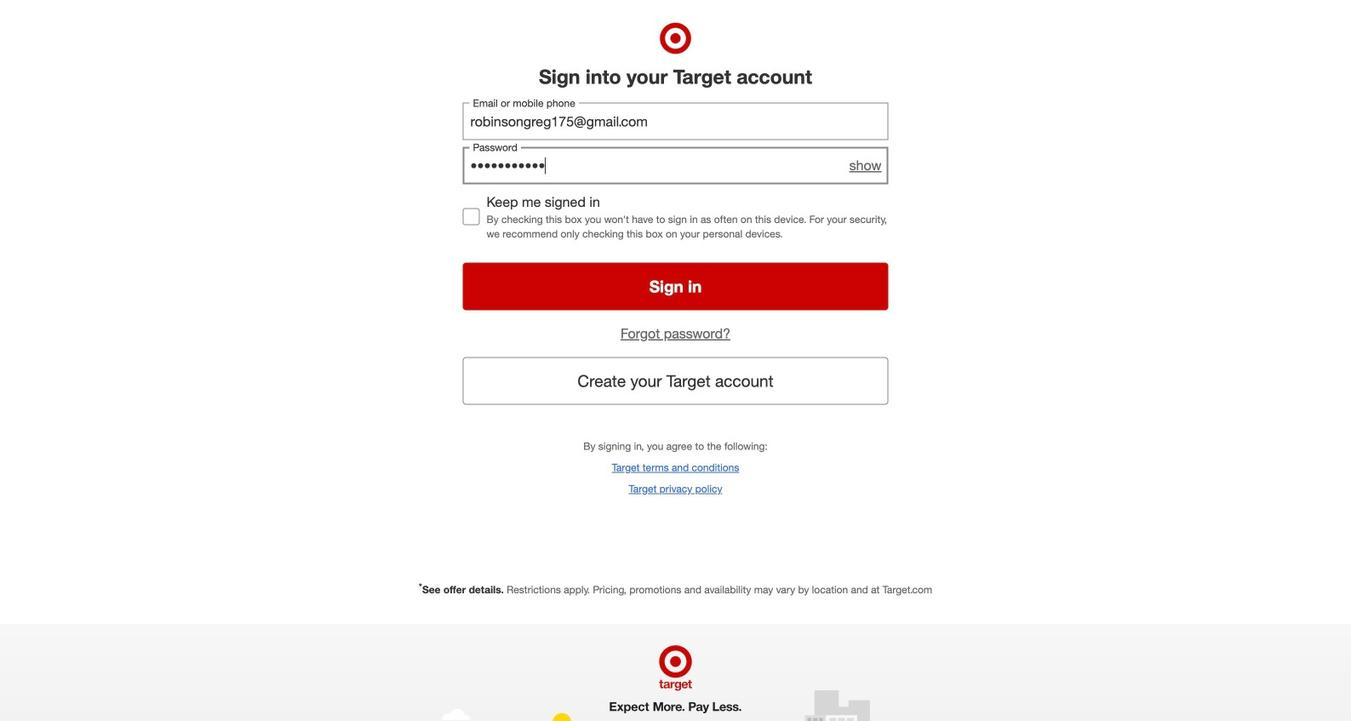 Task type: describe. For each thing, give the bounding box(es) containing it.
target: expect more. pay less. image
[[437, 624, 915, 721]]



Task type: vqa. For each thing, say whether or not it's contained in the screenshot.
Target: Expect More. Pay Less. image
yes



Task type: locate. For each thing, give the bounding box(es) containing it.
None text field
[[463, 103, 889, 140]]

None checkbox
[[463, 208, 480, 225]]

None password field
[[463, 147, 889, 184]]



